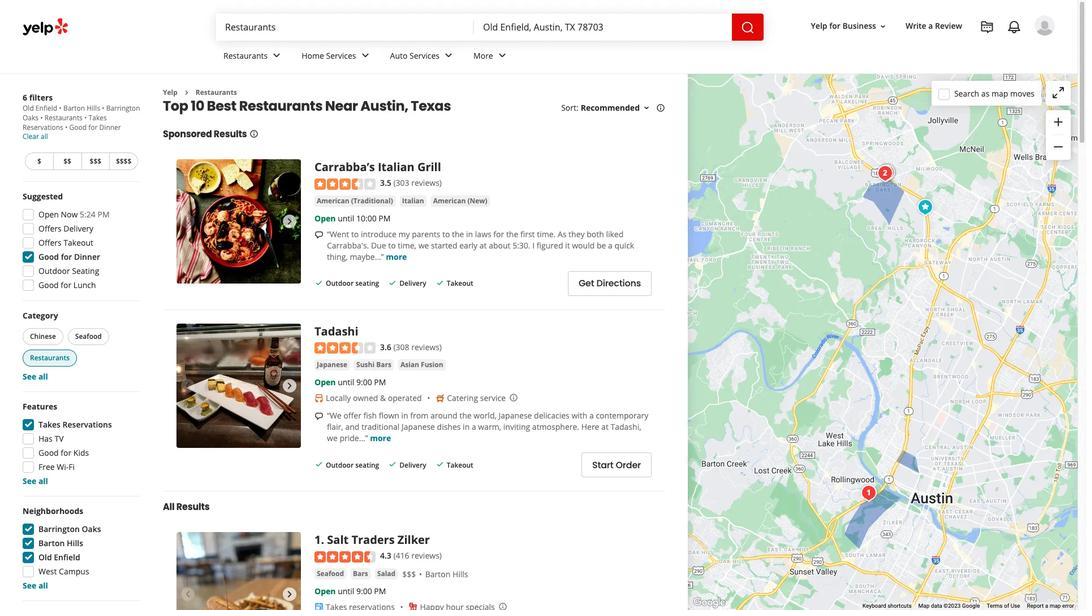 Task type: locate. For each thing, give the bounding box(es) containing it.
good for good for kids
[[38, 448, 59, 459]]

outdoor seating for start order
[[326, 461, 379, 470]]

good down offers takeout
[[38, 252, 59, 262]]

$$$
[[90, 157, 101, 166], [402, 569, 416, 580]]

bars down the 4.3 star rating image
[[353, 569, 368, 579]]

parents
[[412, 229, 440, 240]]

slideshow element for tadashi
[[177, 324, 301, 449]]

more for flown
[[370, 433, 391, 444]]

italian up (303
[[378, 160, 415, 175]]

1 vertical spatial until
[[338, 377, 354, 388]]

reviews) for carrabba's italian grill
[[411, 178, 442, 189]]

0 vertical spatial more
[[386, 252, 407, 262]]

yelp left business
[[811, 21, 827, 31]]

1 horizontal spatial takes
[[89, 113, 107, 123]]

0 horizontal spatial japanese
[[317, 360, 347, 370]]

0 vertical spatial at
[[480, 240, 487, 251]]

$$$ button
[[81, 153, 109, 170]]

1 offers from the top
[[38, 223, 61, 234]]

map region
[[657, 7, 1086, 611]]

salad link
[[375, 569, 398, 580]]

good for good for dinner
[[38, 252, 59, 262]]

barton hills
[[38, 539, 83, 549], [425, 569, 468, 580]]

0 horizontal spatial takes
[[38, 420, 60, 431]]

0 horizontal spatial at
[[480, 240, 487, 251]]

0 vertical spatial offers
[[38, 223, 61, 234]]

info icon image
[[509, 394, 518, 403], [509, 394, 518, 403], [498, 603, 507, 611], [498, 603, 507, 611]]

1 vertical spatial results
[[176, 501, 210, 514]]

1 services from the left
[[326, 50, 356, 61]]

more down traditional
[[370, 433, 391, 444]]

see all for barrington
[[23, 581, 48, 592]]

1 vertical spatial slideshow element
[[177, 324, 301, 449]]

more link down time,
[[386, 252, 407, 262]]

1 vertical spatial 16 checkmark v2 image
[[315, 461, 324, 470]]

offers up offers takeout
[[38, 223, 61, 234]]

open until 9:00 pm up locally
[[315, 377, 386, 388]]

seafood up restaurants button
[[75, 332, 102, 342]]

2 16 checkmark v2 image from the top
[[315, 461, 324, 470]]

be
[[597, 240, 606, 251]]

seafood down the 4.3 star rating image
[[317, 569, 344, 579]]

american for american (traditional)
[[317, 196, 349, 206]]

restaurants
[[223, 50, 268, 61], [196, 88, 237, 97], [239, 97, 323, 116], [45, 113, 83, 123], [30, 354, 70, 363]]

a left warm,
[[472, 422, 476, 433]]

see all button down restaurants button
[[23, 372, 48, 382]]

seating down maybe…"
[[355, 279, 379, 289]]

3 see all button from the top
[[23, 581, 48, 592]]

2 open until 9:00 pm from the top
[[315, 586, 386, 597]]

seafood for the topmost seafood button
[[75, 332, 102, 342]]

more link for flown
[[370, 433, 391, 444]]

yelp
[[811, 21, 827, 31], [163, 88, 178, 97]]

10
[[191, 97, 204, 116]]

pm down salad link
[[374, 586, 386, 597]]

seating down pride…"
[[355, 461, 379, 470]]

None field
[[225, 21, 465, 33], [483, 21, 723, 33]]

24 chevron down v2 image inside more link
[[495, 49, 509, 62]]

open until 9:00 pm down bars link
[[315, 586, 386, 597]]

0 vertical spatial delivery
[[64, 223, 93, 234]]

0 horizontal spatial to
[[351, 229, 359, 240]]

in
[[466, 229, 473, 240], [401, 411, 408, 422], [463, 422, 470, 433]]

0 vertical spatial see
[[23, 372, 36, 382]]

services for home services
[[326, 50, 356, 61]]

in inside "went to introduce my parents to the in laws for the first time. as they both liked carrabba's. due to time, we started early at about 5:30. i figured it would be a quick thing, maybe…"
[[466, 229, 473, 240]]

projects image
[[980, 20, 994, 34]]

japanese inside button
[[317, 360, 347, 370]]

reservations up kids
[[63, 420, 112, 431]]

asian fusion button
[[398, 360, 446, 371]]

sponsored results
[[163, 128, 247, 141]]

for for dinner
[[61, 252, 72, 262]]

yelp left 16 chevron right v2 image
[[163, 88, 178, 97]]

1 horizontal spatial seafood button
[[315, 569, 346, 580]]

takes up has tv
[[38, 420, 60, 431]]

0 horizontal spatial old
[[23, 104, 34, 113]]

0 horizontal spatial barrington
[[38, 524, 80, 535]]

previous image
[[181, 215, 195, 229], [181, 588, 195, 602]]

as
[[981, 88, 990, 99]]

0 vertical spatial in
[[466, 229, 473, 240]]

report a map error link
[[1027, 604, 1074, 610]]

quick
[[615, 240, 634, 251]]

carrabba's
[[315, 160, 375, 175]]

2 see from the top
[[23, 476, 36, 487]]

1 16 checkmark v2 image from the top
[[315, 279, 324, 288]]

see all down restaurants button
[[23, 372, 48, 382]]

all right clear
[[41, 132, 48, 141]]

takeout up good for dinner
[[64, 238, 93, 248]]

pm for 3.5
[[379, 213, 391, 224]]

1 see all button from the top
[[23, 372, 48, 382]]

1 horizontal spatial at
[[601, 422, 609, 433]]

5:30.
[[513, 240, 530, 251]]

at down laws
[[480, 240, 487, 251]]

24 chevron down v2 image for auto services
[[442, 49, 455, 62]]

0 horizontal spatial american
[[317, 196, 349, 206]]

for up wi-
[[61, 448, 71, 459]]

top 10 best restaurants near austin, texas
[[163, 97, 451, 116]]

0 horizontal spatial 24 chevron down v2 image
[[270, 49, 284, 62]]

bars down the 3.6
[[376, 360, 391, 370]]

0 vertical spatial restaurants link
[[214, 41, 293, 74]]

16 checkmark v2 image
[[388, 279, 397, 288], [435, 279, 444, 288], [388, 461, 397, 470], [435, 461, 444, 470]]

$$$ down 4.3 (416 reviews)
[[402, 569, 416, 580]]

seafood
[[75, 332, 102, 342], [317, 569, 344, 579]]

3 see from the top
[[23, 581, 36, 592]]

fusion
[[421, 360, 443, 370]]

dinner up seating
[[74, 252, 100, 262]]

0 vertical spatial yelp
[[811, 21, 827, 31]]

carrabba's italian grill image
[[177, 160, 301, 284]]

1 vertical spatial seating
[[355, 461, 379, 470]]

3 reviews) from the top
[[411, 551, 442, 562]]

1 vertical spatial previous image
[[181, 588, 195, 602]]

2 horizontal spatial japanese
[[499, 411, 532, 422]]

free
[[38, 462, 55, 473]]

flair,
[[327, 422, 343, 433]]

2 vertical spatial see all button
[[23, 581, 48, 592]]

a right be
[[608, 240, 613, 251]]

locally
[[326, 393, 351, 404]]

for left business
[[829, 21, 841, 31]]

yelp inside button
[[811, 21, 827, 31]]

keyboard shortcuts
[[863, 604, 912, 610]]

1 vertical spatial reviews)
[[411, 342, 442, 353]]

services for auto services
[[410, 50, 440, 61]]

2 outdoor seating from the top
[[326, 461, 379, 470]]

services
[[326, 50, 356, 61], [410, 50, 440, 61]]

0 vertical spatial map
[[992, 88, 1008, 99]]

16 checkmark v2 image
[[315, 279, 324, 288], [315, 461, 324, 470]]

delivery down from
[[400, 461, 426, 470]]

1 horizontal spatial japanese
[[402, 422, 435, 433]]

shortcuts
[[888, 604, 912, 610]]

1 vertical spatial more link
[[370, 433, 391, 444]]

reviews) up asian fusion
[[411, 342, 442, 353]]

16 checkmark v2 image for start
[[315, 461, 324, 470]]

yelp for business button
[[806, 16, 892, 36]]

9:00 for 3.6 (308 reviews)
[[356, 377, 372, 388]]

0 vertical spatial reviews)
[[411, 178, 442, 189]]

tadashi link
[[315, 324, 358, 339]]

1 slideshow element from the top
[[177, 160, 301, 284]]

barrington oaks inside group
[[38, 524, 101, 535]]

slideshow element for carrabba's italian grill
[[177, 160, 301, 284]]

16 catering v2 image
[[436, 394, 445, 403]]

services right auto
[[410, 50, 440, 61]]

dinner inside group
[[74, 252, 100, 262]]

0 vertical spatial open until 9:00 pm
[[315, 377, 386, 388]]

good for lunch
[[38, 280, 96, 291]]

for down offers takeout
[[61, 252, 72, 262]]

until for carrabba's italian grill
[[338, 213, 354, 224]]

has tv
[[38, 434, 64, 445]]

1 previous image from the top
[[181, 215, 195, 229]]

1 vertical spatial delivery
[[400, 279, 426, 289]]

all for category
[[38, 372, 48, 382]]

1 vertical spatial dinner
[[74, 252, 100, 262]]

1 vertical spatial outdoor
[[326, 279, 354, 289]]

barton up • good for dinner
[[63, 104, 85, 113]]

italian down 3.5 (303 reviews)
[[402, 196, 424, 206]]

see for takes
[[23, 476, 36, 487]]

1 horizontal spatial oaks
[[82, 524, 101, 535]]

yelp for business
[[811, 21, 876, 31]]

offers delivery
[[38, 223, 93, 234]]

16 checkmark v2 image down 16 speech v2 icon
[[315, 279, 324, 288]]

seating
[[355, 279, 379, 289], [355, 461, 379, 470]]

2 services from the left
[[410, 50, 440, 61]]

more link down traditional
[[370, 433, 391, 444]]

0 vertical spatial results
[[214, 128, 247, 141]]

user actions element
[[802, 14, 1071, 84]]

0 horizontal spatial bars
[[353, 569, 368, 579]]

1 american from the left
[[317, 196, 349, 206]]

would
[[572, 240, 595, 251]]

16 locally owned v2 image
[[315, 394, 324, 403]]

with
[[572, 411, 587, 422]]

2 vertical spatial delivery
[[400, 461, 426, 470]]

group
[[1046, 110, 1071, 160], [19, 191, 140, 295], [20, 311, 140, 383], [19, 402, 140, 488], [19, 506, 140, 592]]

0 vertical spatial old
[[23, 104, 34, 113]]

open until 9:00 pm for 4.3
[[315, 586, 386, 597]]

good down outdoor seating
[[38, 280, 59, 291]]

old up 'west'
[[38, 553, 52, 563]]

16 speech v2 image
[[315, 231, 324, 240]]

outdoor up the good for lunch
[[38, 266, 70, 277]]

1 vertical spatial in
[[401, 411, 408, 422]]

16 checkmark v2 image down 16 speech v2 image
[[315, 461, 324, 470]]

0 vertical spatial takes
[[89, 113, 107, 123]]

sponsored
[[163, 128, 212, 141]]

services inside "link"
[[326, 50, 356, 61]]

2 none field from the left
[[483, 21, 723, 33]]

barrington oaks down the neighborhoods
[[38, 524, 101, 535]]

None search field
[[216, 14, 766, 41]]

outdoor seating down pride…"
[[326, 461, 379, 470]]

restaurants up best
[[223, 50, 268, 61]]

map
[[992, 88, 1008, 99], [1050, 604, 1061, 610]]

next image for open until 10:00 pm
[[283, 215, 296, 229]]

enfield for old enfield • barton hills •
[[36, 104, 57, 113]]

group containing features
[[19, 402, 140, 488]]

bars
[[376, 360, 391, 370], [353, 569, 368, 579]]

map
[[918, 604, 930, 610]]

all down restaurants button
[[38, 372, 48, 382]]

3.6
[[380, 342, 391, 353]]

google image
[[691, 596, 728, 611]]

2 vertical spatial takeout
[[447, 461, 473, 470]]

to
[[351, 229, 359, 240], [442, 229, 450, 240], [388, 240, 396, 251]]

group containing category
[[20, 311, 140, 383]]

in right dishes
[[463, 422, 470, 433]]

and
[[345, 422, 359, 433]]

oaks down the neighborhoods
[[82, 524, 101, 535]]

report
[[1027, 604, 1044, 610]]

traditional
[[361, 422, 400, 433]]

restaurants down chinese button
[[30, 354, 70, 363]]

map right as
[[992, 88, 1008, 99]]

reviews) for tadashi
[[411, 342, 442, 353]]

search
[[954, 88, 979, 99]]

16 chevron down v2 image
[[879, 22, 888, 31]]

see all button down 'west'
[[23, 581, 48, 592]]

open up 16 speech v2 icon
[[315, 213, 336, 224]]

next image
[[283, 215, 296, 229], [283, 588, 296, 602]]

the inside "we offer fish flown in from around the world, japanese delicacies with a contemporary flair, and traditional japanese dishes in a warm, inviting atmosphere. here at tadashi, we pride…"
[[460, 411, 472, 422]]

1 vertical spatial yelp
[[163, 88, 178, 97]]

seafood button
[[68, 329, 109, 346], [315, 569, 346, 580]]

0 vertical spatial barton hills
[[38, 539, 83, 549]]

24 chevron down v2 image left home
[[270, 49, 284, 62]]

9:00
[[356, 377, 372, 388], [356, 586, 372, 597]]

terms of use link
[[987, 604, 1020, 610]]

1 horizontal spatial hills
[[87, 104, 100, 113]]

for down outdoor seating
[[61, 280, 71, 291]]

open
[[38, 209, 59, 220], [315, 213, 336, 224], [315, 377, 336, 388], [315, 586, 336, 597]]

24 chevron down v2 image
[[270, 49, 284, 62], [442, 49, 455, 62], [495, 49, 509, 62]]

results for all results
[[176, 501, 210, 514]]

$$$$
[[116, 157, 131, 166]]

1 next image from the top
[[283, 215, 296, 229]]

order
[[616, 459, 641, 472]]

3.6 star rating image
[[315, 343, 376, 354]]

italian inside button
[[402, 196, 424, 206]]

previous image for open until 9:00 pm
[[181, 588, 195, 602]]

for for business
[[829, 21, 841, 31]]

0 vertical spatial we
[[418, 240, 429, 251]]

moves
[[1010, 88, 1035, 99]]

1 vertical spatial offers
[[38, 238, 61, 248]]

0 vertical spatial oaks
[[23, 113, 38, 123]]

2 previous image from the top
[[181, 588, 195, 602]]

pm up & on the left of page
[[374, 377, 386, 388]]

barrington down the neighborhoods
[[38, 524, 80, 535]]

outdoor down thing,
[[326, 279, 354, 289]]

see all button for barrington oaks
[[23, 581, 48, 592]]

0 vertical spatial dinner
[[99, 123, 121, 132]]

outdoor seating
[[326, 279, 379, 289], [326, 461, 379, 470]]

slideshow element
[[177, 160, 301, 284], [177, 324, 301, 449], [177, 533, 301, 611]]

results
[[214, 128, 247, 141], [176, 501, 210, 514]]

2 slideshow element from the top
[[177, 324, 301, 449]]

(new)
[[467, 196, 487, 206]]

"we
[[327, 411, 342, 422]]

to up carrabba's.
[[351, 229, 359, 240]]

0 horizontal spatial services
[[326, 50, 356, 61]]

dinner
[[99, 123, 121, 132], [74, 252, 100, 262]]

old down 6
[[23, 104, 34, 113]]

0 vertical spatial outdoor
[[38, 266, 70, 277]]

services left 24 chevron down v2 icon
[[326, 50, 356, 61]]

all down free
[[38, 476, 48, 487]]

2 9:00 from the top
[[356, 586, 372, 597]]

outdoor inside group
[[38, 266, 70, 277]]

offer
[[344, 411, 361, 422]]

group containing suggested
[[19, 191, 140, 295]]

delivery for start order
[[400, 461, 426, 470]]

we down 'flair,'
[[327, 433, 338, 444]]

until up locally
[[338, 377, 354, 388]]

japanese down 3.6 star rating image
[[317, 360, 347, 370]]

2 see all button from the top
[[23, 476, 48, 487]]

16 chevron down v2 image
[[642, 104, 651, 113]]

takes
[[89, 113, 107, 123], [38, 420, 60, 431]]

takes inside group
[[38, 420, 60, 431]]

results left 16 info v2 icon
[[214, 128, 247, 141]]

yelp link
[[163, 88, 178, 97]]

to right due
[[388, 240, 396, 251]]

bars link
[[351, 569, 370, 580]]

Near text field
[[483, 21, 723, 33]]

barton down 4.3 (416 reviews)
[[425, 569, 450, 580]]

1 9:00 from the top
[[356, 377, 372, 388]]

2 24 chevron down v2 image from the left
[[442, 49, 455, 62]]

home services link
[[293, 41, 381, 74]]

seating
[[72, 266, 99, 277]]

1 horizontal spatial yelp
[[811, 21, 827, 31]]

all down 'west'
[[38, 581, 48, 592]]

see for barrington
[[23, 581, 36, 592]]

0 vertical spatial bars
[[376, 360, 391, 370]]

1 vertical spatial barton
[[38, 539, 65, 549]]

i
[[532, 240, 535, 251]]

for inside button
[[829, 21, 841, 31]]

open for 3.6
[[315, 377, 336, 388]]

1 outdoor seating from the top
[[326, 279, 379, 289]]

tadashi
[[315, 324, 358, 339]]

1 24 chevron down v2 image from the left
[[270, 49, 284, 62]]

0 vertical spatial hills
[[87, 104, 100, 113]]

american
[[317, 196, 349, 206], [433, 196, 466, 206]]

0 vertical spatial outdoor seating
[[326, 279, 379, 289]]

see all down 'west'
[[23, 581, 48, 592]]

0 horizontal spatial hills
[[67, 539, 83, 549]]

16 checkmark v2 image down the started
[[435, 279, 444, 288]]

2 next image from the top
[[283, 588, 296, 602]]

1 vertical spatial seafood button
[[315, 569, 346, 580]]

"we offer fish flown in from around the world, japanese delicacies with a contemporary flair, and traditional japanese dishes in a warm, inviting atmosphere. here at tadashi, we pride…"
[[327, 411, 648, 444]]

enfield up west campus on the bottom left of page
[[54, 553, 80, 563]]

started
[[431, 240, 457, 251]]

until down bars link
[[338, 586, 354, 597]]

1 vertical spatial takes reservations
[[38, 420, 112, 431]]

zoom out image
[[1052, 140, 1065, 154]]

takes inside takes reservations
[[89, 113, 107, 123]]

$$
[[64, 157, 71, 166]]

outdoor
[[38, 266, 70, 277], [326, 279, 354, 289], [326, 461, 354, 470]]

we down parents
[[418, 240, 429, 251]]

2 vertical spatial hills
[[453, 569, 468, 580]]

2 reviews) from the top
[[411, 342, 442, 353]]

see all button for takes reservations
[[23, 476, 48, 487]]

american (traditional) link
[[315, 196, 395, 207]]

2 american from the left
[[433, 196, 466, 206]]

1 reviews) from the top
[[411, 178, 442, 189]]

0 vertical spatial until
[[338, 213, 354, 224]]

old for old enfield
[[38, 553, 52, 563]]

until up "went
[[338, 213, 354, 224]]

"went to introduce my parents to the in laws for the first time. as they both liked carrabba's. due to time, we started early at about 5:30. i figured it would be a quick thing, maybe…"
[[327, 229, 634, 262]]

outdoor down pride…"
[[326, 461, 354, 470]]

1 vertical spatial see all
[[23, 476, 48, 487]]

outdoor for start order
[[326, 461, 354, 470]]

at inside "we offer fish flown in from around the world, japanese delicacies with a contemporary flair, and traditional japanese dishes in a warm, inviting atmosphere. here at tadashi, we pride…"
[[601, 422, 609, 433]]

a right report
[[1045, 604, 1048, 610]]

salt traders zilker image
[[857, 482, 880, 505]]

clear all link
[[23, 132, 48, 141]]

tadashi image
[[177, 324, 301, 449]]

more down time,
[[386, 252, 407, 262]]

himalaya kosheli image
[[875, 162, 898, 184]]

delivery down time,
[[400, 279, 426, 289]]

1 horizontal spatial we
[[418, 240, 429, 251]]

0 vertical spatial next image
[[283, 215, 296, 229]]

3 see all from the top
[[23, 581, 48, 592]]

thing,
[[327, 252, 348, 262]]

9:00 down bars button
[[356, 586, 372, 597]]

24 chevron down v2 image inside the "auto services" link
[[442, 49, 455, 62]]

24 chevron down v2 image right more
[[495, 49, 509, 62]]

1 vertical spatial see all button
[[23, 476, 48, 487]]

0 horizontal spatial barton hills
[[38, 539, 83, 549]]

1 seating from the top
[[355, 279, 379, 289]]

16 info v2 image
[[249, 130, 258, 139]]

3 24 chevron down v2 image from the left
[[495, 49, 509, 62]]

camino real restaurant image
[[875, 162, 898, 185]]

dinner up $$$$
[[99, 123, 121, 132]]

1 vertical spatial see
[[23, 476, 36, 487]]

seafood inside group
[[75, 332, 102, 342]]

good up free
[[38, 448, 59, 459]]

0 horizontal spatial results
[[176, 501, 210, 514]]

1 horizontal spatial $$$
[[402, 569, 416, 580]]

outdoor seating down maybe…"
[[326, 279, 379, 289]]

1 vertical spatial italian
[[402, 196, 424, 206]]

1 none field from the left
[[225, 21, 465, 33]]

carrabba's italian grill
[[315, 160, 441, 175]]

none field up home services "link"
[[225, 21, 465, 33]]

0 horizontal spatial seafood
[[75, 332, 102, 342]]

0 vertical spatial italian
[[378, 160, 415, 175]]

1 open until 9:00 pm from the top
[[315, 377, 386, 388]]

1 vertical spatial $$$
[[402, 569, 416, 580]]

barton hills up old enfield
[[38, 539, 83, 549]]

pm for 3.6
[[374, 377, 386, 388]]

2 offers from the top
[[38, 238, 61, 248]]

seafood button up restaurants button
[[68, 329, 109, 346]]

japanese button
[[315, 360, 350, 371]]

2 see all from the top
[[23, 476, 48, 487]]

0 horizontal spatial map
[[992, 88, 1008, 99]]

to up the started
[[442, 229, 450, 240]]

previous image for open until 10:00 pm
[[181, 215, 195, 229]]

more for my
[[386, 252, 407, 262]]

yelp for yelp 'link'
[[163, 88, 178, 97]]

$$ button
[[53, 153, 81, 170]]

2 vertical spatial japanese
[[402, 422, 435, 433]]

2 horizontal spatial 24 chevron down v2 image
[[495, 49, 509, 62]]

2 vertical spatial see
[[23, 581, 36, 592]]

2 seating from the top
[[355, 461, 379, 470]]

0 horizontal spatial none field
[[225, 21, 465, 33]]

use
[[1011, 604, 1020, 610]]

pm for 4.3
[[374, 586, 386, 597]]

at right here
[[601, 422, 609, 433]]

enfield down filters
[[36, 104, 57, 113]]

yelp for yelp for business
[[811, 21, 827, 31]]

1 vertical spatial hills
[[67, 539, 83, 549]]

0 vertical spatial $$$
[[90, 157, 101, 166]]

1 until from the top
[[338, 213, 354, 224]]

1 vertical spatial takeout
[[447, 279, 473, 289]]

campus
[[59, 567, 89, 578]]

chinese
[[30, 332, 56, 342]]

1 horizontal spatial 24 chevron down v2 image
[[442, 49, 455, 62]]

0 vertical spatial see all button
[[23, 372, 48, 382]]

24 chevron down v2 image for restaurants
[[270, 49, 284, 62]]

0 horizontal spatial seafood button
[[68, 329, 109, 346]]

notifications image
[[1008, 20, 1021, 34]]

american down '3.5 star rating' image
[[317, 196, 349, 206]]

next image for open until 9:00 pm
[[283, 588, 296, 602]]

2 vertical spatial barton
[[425, 569, 450, 580]]

keyboard shortcuts button
[[863, 603, 912, 611]]

1 vertical spatial enfield
[[54, 553, 80, 563]]

2 vertical spatial until
[[338, 586, 354, 597]]

home services
[[302, 50, 356, 61]]

until for tadashi
[[338, 377, 354, 388]]

1 vertical spatial barton hills
[[425, 569, 468, 580]]

west campus
[[38, 567, 89, 578]]

2 until from the top
[[338, 377, 354, 388]]

1 vertical spatial reservations
[[63, 420, 112, 431]]

pm up introduce
[[379, 213, 391, 224]]

atmosphere.
[[532, 422, 579, 433]]



Task type: describe. For each thing, give the bounding box(es) containing it.
tv
[[55, 434, 64, 445]]

0 horizontal spatial oaks
[[23, 113, 38, 123]]

due
[[371, 240, 386, 251]]

old enfield • barton hills •
[[23, 104, 106, 113]]

16 chevron right v2 image
[[182, 88, 191, 97]]

salad button
[[375, 569, 398, 580]]

1 horizontal spatial to
[[388, 240, 396, 251]]

good down old enfield • barton hills •
[[69, 123, 87, 132]]

has
[[38, 434, 52, 445]]

zilker
[[398, 533, 430, 548]]

salt
[[327, 533, 349, 548]]

clear
[[23, 132, 39, 141]]

suggested
[[23, 191, 63, 202]]

next image
[[283, 379, 296, 393]]

16 checkmark v2 image down introduce
[[388, 279, 397, 288]]

for for lunch
[[61, 280, 71, 291]]

we inside "we offer fish flown in from around the world, japanese delicacies with a contemporary flair, and traditional japanese dishes in a warm, inviting atmosphere. here at tadashi, we pride…"
[[327, 433, 338, 444]]

16 checkmark v2 image down traditional
[[388, 461, 397, 470]]

takeout for start order
[[447, 461, 473, 470]]

asian
[[400, 360, 419, 370]]

old for old enfield • barton hills •
[[23, 104, 34, 113]]

lunch
[[73, 280, 96, 291]]

grill
[[417, 160, 441, 175]]

google
[[962, 604, 980, 610]]

japanese link
[[315, 360, 350, 371]]

previous image
[[181, 379, 195, 393]]

operated
[[388, 393, 422, 404]]

business categories element
[[214, 41, 1055, 74]]

now
[[61, 209, 78, 220]]

map for error
[[1050, 604, 1061, 610]]

all for features
[[38, 476, 48, 487]]

results for sponsored results
[[214, 128, 247, 141]]

directions
[[597, 277, 641, 290]]

expand map image
[[1052, 86, 1065, 100]]

search image
[[741, 21, 755, 34]]

all for neighborhoods
[[38, 581, 48, 592]]

map for moves
[[992, 88, 1008, 99]]

24 chevron down v2 image for more
[[495, 49, 509, 62]]

good for dinner
[[38, 252, 100, 262]]

2 horizontal spatial hills
[[453, 569, 468, 580]]

$$$ inside button
[[90, 157, 101, 166]]

west
[[38, 567, 57, 578]]

1 vertical spatial oaks
[[82, 524, 101, 535]]

sort:
[[561, 103, 579, 113]]

sushi
[[356, 360, 375, 370]]

best
[[207, 97, 236, 116]]

reservations inside group
[[63, 420, 112, 431]]

0 vertical spatial takes reservations
[[23, 113, 107, 132]]

restaurants down filters
[[45, 113, 83, 123]]

0 vertical spatial seafood button
[[68, 329, 109, 346]]

american (traditional) button
[[315, 196, 395, 207]]

fat dragon image
[[874, 162, 896, 185]]

auto
[[390, 50, 408, 61]]

open for 3.5
[[315, 213, 336, 224]]

16 takes reservations v2 image
[[315, 603, 324, 611]]

a right write
[[929, 21, 933, 31]]

takeout for get directions
[[447, 279, 473, 289]]

restaurants inside business categories element
[[223, 50, 268, 61]]

seating for start
[[355, 461, 379, 470]]

keyboard
[[863, 604, 886, 610]]

auto services link
[[381, 41, 464, 74]]

open for 4.3
[[315, 586, 336, 597]]

start
[[592, 459, 614, 472]]

1 vertical spatial japanese
[[499, 411, 532, 422]]

1 vertical spatial restaurants link
[[196, 88, 237, 97]]

outdoor seating for get directions
[[326, 279, 379, 289]]

liked
[[606, 229, 624, 240]]

10:00
[[356, 213, 377, 224]]

(416
[[393, 551, 409, 562]]

24 chevron down v2 image
[[358, 49, 372, 62]]

takes reservations inside group
[[38, 420, 112, 431]]

16 speech v2 image
[[315, 412, 324, 421]]

both
[[587, 229, 604, 240]]

1 horizontal spatial bars
[[376, 360, 391, 370]]

tadashi,
[[611, 422, 641, 433]]

4.3 (416 reviews)
[[380, 551, 442, 562]]

• good for dinner
[[63, 123, 121, 132]]

open until 9:00 pm for 3.6
[[315, 377, 386, 388]]

get directions
[[579, 277, 641, 290]]

1 vertical spatial bars
[[353, 569, 368, 579]]

1 horizontal spatial barton hills
[[425, 569, 468, 580]]

traders
[[352, 533, 395, 548]]

open until 10:00 pm
[[315, 213, 391, 224]]

0 vertical spatial takeout
[[64, 238, 93, 248]]

9:00 for 4.3 (416 reviews)
[[356, 586, 372, 597]]

0 vertical spatial barrington oaks
[[23, 104, 140, 123]]

16 info v2 image
[[656, 104, 665, 113]]

catering service
[[447, 393, 506, 404]]

asian fusion link
[[398, 360, 446, 371]]

start order
[[592, 459, 641, 472]]

seating for get
[[355, 279, 379, 289]]

recommended
[[581, 103, 640, 113]]

none field 'near'
[[483, 21, 723, 33]]

time,
[[398, 240, 416, 251]]

features
[[23, 402, 57, 412]]

3.5
[[380, 178, 391, 189]]

5:24
[[80, 209, 96, 220]]

around
[[430, 411, 457, 422]]

at inside "went to introduce my parents to the in laws for the first time. as they both liked carrabba's. due to time, we started early at about 5:30. i figured it would be a quick thing, maybe…"
[[480, 240, 487, 251]]

1 see from the top
[[23, 372, 36, 382]]

write a review link
[[901, 16, 967, 36]]

$ button
[[25, 153, 53, 170]]

they
[[569, 229, 585, 240]]

restaurants inside button
[[30, 354, 70, 363]]

time.
[[537, 229, 556, 240]]

restaurants right 16 chevron right v2 image
[[196, 88, 237, 97]]

enfield for old enfield
[[54, 553, 80, 563]]

0 vertical spatial barrington
[[106, 104, 140, 113]]

3.5 star rating image
[[315, 179, 376, 190]]

4.3 star rating image
[[315, 552, 376, 563]]

review
[[935, 21, 962, 31]]

16 checkmark v2 image down dishes
[[435, 461, 444, 470]]

delivery inside group
[[64, 223, 93, 234]]

delivery for get directions
[[400, 279, 426, 289]]

sushi bars
[[356, 360, 391, 370]]

good for good for lunch
[[38, 280, 59, 291]]

a up here
[[589, 411, 594, 422]]

see all for takes
[[23, 476, 48, 487]]

offers takeout
[[38, 238, 93, 248]]

asian fusion
[[400, 360, 443, 370]]

american (new)
[[433, 196, 487, 206]]

Find text field
[[225, 21, 465, 33]]

a inside "went to introduce my parents to the in laws for the first time. as they both liked carrabba's. due to time, we started early at about 5:30. i figured it would be a quick thing, maybe…"
[[608, 240, 613, 251]]

offers for offers takeout
[[38, 238, 61, 248]]

about
[[489, 240, 511, 251]]

carrabba's italian grill image
[[914, 196, 937, 219]]

1 . salt traders zilker
[[315, 533, 430, 548]]

map data ©2023 google
[[918, 604, 980, 610]]

asia cafe image
[[875, 162, 898, 184]]

sushi bars link
[[354, 360, 394, 371]]

fi
[[69, 462, 75, 473]]

3 slideshow element from the top
[[177, 533, 301, 611]]

none field find
[[225, 21, 465, 33]]

early
[[459, 240, 478, 251]]

group containing neighborhoods
[[19, 506, 140, 592]]

for for kids
[[61, 448, 71, 459]]

the up early
[[452, 229, 464, 240]]

outdoor for get directions
[[326, 279, 354, 289]]

seafood for the rightmost seafood button
[[317, 569, 344, 579]]

kids
[[73, 448, 89, 459]]

neighborhoods
[[23, 506, 83, 517]]

more link for my
[[386, 252, 407, 262]]

laws
[[475, 229, 491, 240]]

noah l. image
[[1035, 15, 1055, 36]]

3 until from the top
[[338, 586, 354, 597]]

texas
[[411, 97, 451, 116]]

american for american (new)
[[433, 196, 466, 206]]

italian link
[[400, 196, 426, 207]]

delicacies
[[534, 411, 570, 422]]

the up the 5:30.
[[506, 229, 518, 240]]

restaurants button
[[23, 350, 77, 367]]

for up $$$ button
[[88, 123, 98, 132]]

0 vertical spatial reservations
[[23, 123, 63, 132]]

6
[[23, 92, 27, 103]]

2 vertical spatial in
[[463, 422, 470, 433]]

2 horizontal spatial to
[[442, 229, 450, 240]]

pm right 5:24
[[98, 209, 110, 220]]

open down the suggested
[[38, 209, 59, 220]]

1 see all from the top
[[23, 372, 48, 382]]

for inside "went to introduce my parents to the in laws for the first time. as they both liked carrabba's. due to time, we started early at about 5:30. i figured it would be a quick thing, maybe…"
[[494, 229, 504, 240]]

pride…"
[[340, 433, 368, 444]]

my
[[399, 229, 410, 240]]

error
[[1062, 604, 1074, 610]]

salt traders zilker image
[[177, 533, 301, 611]]

we inside "went to introduce my parents to the in laws for the first time. as they both liked carrabba's. due to time, we started early at about 5:30. i figured it would be a quick thing, maybe…"
[[418, 240, 429, 251]]

restaurants up 16 info v2 icon
[[239, 97, 323, 116]]

outdoor seating
[[38, 266, 99, 277]]

16 happy hour specials v2 image
[[409, 603, 418, 611]]

contemporary
[[596, 411, 648, 422]]

16 checkmark v2 image for get
[[315, 279, 324, 288]]

get
[[579, 277, 594, 290]]

american (new) link
[[431, 196, 490, 207]]

italian button
[[400, 196, 426, 207]]

(traditional)
[[351, 196, 393, 206]]

home
[[302, 50, 324, 61]]

american (traditional)
[[317, 196, 393, 206]]

zoom in image
[[1052, 115, 1065, 129]]

0 vertical spatial barton
[[63, 104, 85, 113]]

near
[[325, 97, 358, 116]]

offers for offers delivery
[[38, 223, 61, 234]]



Task type: vqa. For each thing, say whether or not it's contained in the screenshot.
"View" for Collision
no



